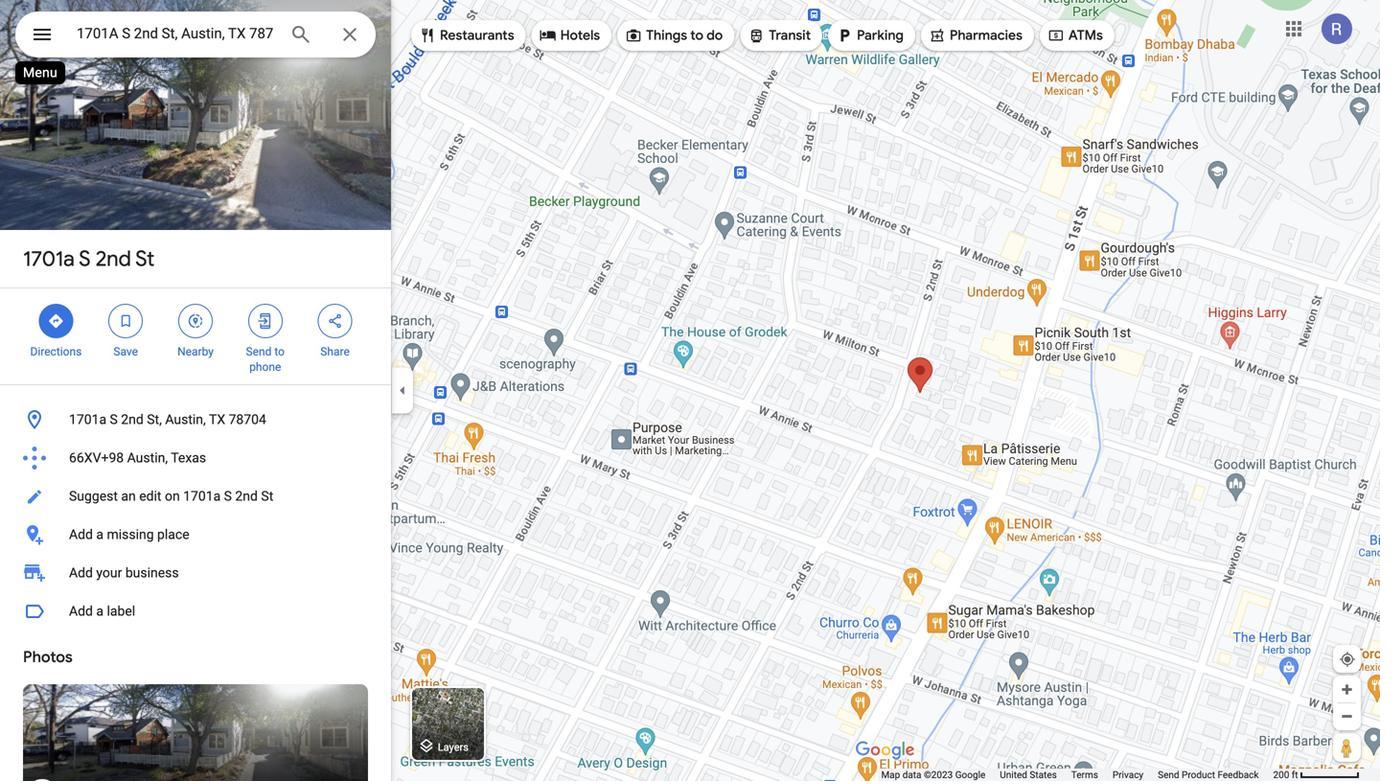Task type: describe. For each thing, give the bounding box(es) containing it.

[[1048, 25, 1065, 46]]

suggest an edit on 1701a s 2nd st
[[69, 489, 274, 504]]

st inside 'button'
[[261, 489, 274, 504]]

 things to do
[[625, 25, 723, 46]]

a for missing
[[96, 527, 104, 543]]


[[929, 25, 946, 46]]

 search field
[[15, 12, 376, 61]]

add a missing place button
[[0, 516, 391, 554]]


[[327, 311, 344, 332]]

add your business
[[69, 565, 179, 581]]

 button
[[15, 12, 69, 61]]

parking
[[857, 27, 904, 44]]

66xv+98 austin, texas button
[[0, 439, 391, 478]]

s for st,
[[110, 412, 118, 428]]

200
[[1274, 769, 1290, 781]]

to inside send to phone
[[275, 345, 285, 359]]

pharmacies
[[950, 27, 1023, 44]]

1701a s 2nd st, austin, tx 78704
[[69, 412, 266, 428]]

feedback
[[1218, 769, 1259, 781]]

show your location image
[[1340, 651, 1357, 668]]

send to phone
[[246, 345, 285, 374]]

1701a s 2nd st, austin, tx 78704 button
[[0, 401, 391, 439]]


[[625, 25, 643, 46]]

collapse side panel image
[[392, 380, 413, 401]]

phone
[[250, 361, 281, 374]]

nearby
[[177, 345, 214, 359]]

1701a for 1701a s 2nd st, austin, tx 78704
[[69, 412, 106, 428]]

transit
[[769, 27, 811, 44]]

1701a s 2nd st main content
[[0, 0, 391, 781]]


[[748, 25, 765, 46]]


[[187, 311, 204, 332]]

zoom out image
[[1341, 710, 1355, 724]]

hotels
[[561, 27, 600, 44]]

66xv+98
[[69, 450, 124, 466]]

©2023
[[924, 769, 953, 781]]

st,
[[147, 412, 162, 428]]

suggest an edit on 1701a s 2nd st button
[[0, 478, 391, 516]]

united states button
[[1000, 769, 1057, 781]]

austin, inside 66xv+98 austin, texas button
[[127, 450, 168, 466]]

add for add your business
[[69, 565, 93, 581]]


[[31, 21, 54, 48]]

add for add a missing place
[[69, 527, 93, 543]]

66xv+98 austin, texas
[[69, 450, 206, 466]]

2nd inside 'button'
[[235, 489, 258, 504]]

send for send product feedback
[[1158, 769, 1180, 781]]

s for st
[[79, 245, 91, 272]]


[[419, 25, 436, 46]]

texas
[[171, 450, 206, 466]]

ft
[[1292, 769, 1299, 781]]

business
[[125, 565, 179, 581]]

suggest
[[69, 489, 118, 504]]

product
[[1182, 769, 1216, 781]]

1701a for 1701a s 2nd st
[[23, 245, 75, 272]]

google maps element
[[0, 0, 1381, 781]]

2nd for st,
[[121, 412, 144, 428]]

terms button
[[1072, 769, 1099, 781]]

200 ft button
[[1274, 769, 1361, 781]]

map data ©2023 google
[[882, 769, 986, 781]]

united
[[1000, 769, 1028, 781]]

add a label button
[[0, 593, 391, 631]]

an
[[121, 489, 136, 504]]

austin, inside 1701a s 2nd st, austin, tx 78704 button
[[165, 412, 206, 428]]

layers
[[438, 742, 469, 754]]

united states
[[1000, 769, 1057, 781]]

atms
[[1069, 27, 1104, 44]]



Task type: vqa. For each thing, say whether or not it's contained in the screenshot.


Task type: locate. For each thing, give the bounding box(es) containing it.
1701a inside button
[[69, 412, 106, 428]]

0 horizontal spatial send
[[246, 345, 272, 359]]

send product feedback
[[1158, 769, 1259, 781]]

0 horizontal spatial st
[[135, 245, 155, 272]]

1 add from the top
[[69, 527, 93, 543]]


[[257, 311, 274, 332]]

restaurants
[[440, 27, 515, 44]]

add down suggest
[[69, 527, 93, 543]]

terms
[[1072, 769, 1099, 781]]

s inside button
[[110, 412, 118, 428]]

2 vertical spatial 1701a
[[183, 489, 221, 504]]

a left label
[[96, 604, 104, 619]]

add left label
[[69, 604, 93, 619]]


[[540, 25, 557, 46]]

0 vertical spatial 1701a
[[23, 245, 75, 272]]

none field inside 1701a s 2nd st, austin, tx 78704 'field'
[[77, 22, 274, 45]]

to left do
[[691, 27, 704, 44]]

2 add from the top
[[69, 565, 93, 581]]

1 vertical spatial st
[[261, 489, 274, 504]]

 atms
[[1048, 25, 1104, 46]]

 parking
[[836, 25, 904, 46]]

None field
[[77, 22, 274, 45]]

200 ft
[[1274, 769, 1299, 781]]

1 vertical spatial to
[[275, 345, 285, 359]]

 hotels
[[540, 25, 600, 46]]

st
[[135, 245, 155, 272], [261, 489, 274, 504]]

your
[[96, 565, 122, 581]]

2nd down 66xv+98 austin, texas button
[[235, 489, 258, 504]]

to
[[691, 27, 704, 44], [275, 345, 285, 359]]

 restaurants
[[419, 25, 515, 46]]

1 horizontal spatial st
[[261, 489, 274, 504]]

2 vertical spatial 2nd
[[235, 489, 258, 504]]

2nd left st,
[[121, 412, 144, 428]]

2 horizontal spatial s
[[224, 489, 232, 504]]

send product feedback button
[[1158, 769, 1259, 781]]

a left missing
[[96, 527, 104, 543]]

1 vertical spatial a
[[96, 604, 104, 619]]

0 vertical spatial add
[[69, 527, 93, 543]]

tx
[[209, 412, 225, 428]]

on
[[165, 489, 180, 504]]

footer containing map data ©2023 google
[[882, 769, 1274, 781]]

privacy
[[1113, 769, 1144, 781]]

add left your
[[69, 565, 93, 581]]

1701a s 2nd st
[[23, 245, 155, 272]]

add a missing place
[[69, 527, 190, 543]]

states
[[1030, 769, 1057, 781]]

to up phone
[[275, 345, 285, 359]]

add
[[69, 527, 93, 543], [69, 565, 93, 581], [69, 604, 93, 619]]

2nd for st
[[96, 245, 131, 272]]

add your business link
[[0, 554, 391, 593]]

2 vertical spatial s
[[224, 489, 232, 504]]

0 vertical spatial austin,
[[165, 412, 206, 428]]

missing
[[107, 527, 154, 543]]

st down 78704
[[261, 489, 274, 504]]

s inside 'button'
[[224, 489, 232, 504]]

save
[[113, 345, 138, 359]]

privacy button
[[1113, 769, 1144, 781]]

a
[[96, 527, 104, 543], [96, 604, 104, 619]]

add for add a label
[[69, 604, 93, 619]]

photos
[[23, 648, 73, 667]]

actions for 1701a s 2nd st region
[[0, 289, 391, 385]]

0 vertical spatial to
[[691, 27, 704, 44]]

1701a
[[23, 245, 75, 272], [69, 412, 106, 428], [183, 489, 221, 504]]


[[836, 25, 853, 46]]

1 horizontal spatial send
[[1158, 769, 1180, 781]]

1 horizontal spatial to
[[691, 27, 704, 44]]

1701a right "on"
[[183, 489, 221, 504]]

2nd inside button
[[121, 412, 144, 428]]

footer inside google maps element
[[882, 769, 1274, 781]]

0 horizontal spatial to
[[275, 345, 285, 359]]

 pharmacies
[[929, 25, 1023, 46]]

0 horizontal spatial s
[[79, 245, 91, 272]]

0 vertical spatial a
[[96, 527, 104, 543]]

a inside add a label button
[[96, 604, 104, 619]]

google
[[956, 769, 986, 781]]

1 a from the top
[[96, 527, 104, 543]]

0 vertical spatial s
[[79, 245, 91, 272]]

2nd up ''
[[96, 245, 131, 272]]

1701a up 66xv+98
[[69, 412, 106, 428]]

label
[[107, 604, 135, 619]]

1701A S 2nd St, Austin, TX 78704 field
[[15, 12, 376, 58]]

1 vertical spatial send
[[1158, 769, 1180, 781]]

2nd
[[96, 245, 131, 272], [121, 412, 144, 428], [235, 489, 258, 504]]

0 vertical spatial 2nd
[[96, 245, 131, 272]]

place
[[157, 527, 190, 543]]

to inside  things to do
[[691, 27, 704, 44]]

send inside send to phone
[[246, 345, 272, 359]]

austin, right st,
[[165, 412, 206, 428]]

1 horizontal spatial s
[[110, 412, 118, 428]]

send
[[246, 345, 272, 359], [1158, 769, 1180, 781]]

a for label
[[96, 604, 104, 619]]

send inside send product feedback button
[[1158, 769, 1180, 781]]

1 vertical spatial 2nd
[[121, 412, 144, 428]]

footer
[[882, 769, 1274, 781]]

1 vertical spatial add
[[69, 565, 93, 581]]

1701a inside 'button'
[[183, 489, 221, 504]]

map
[[882, 769, 901, 781]]

do
[[707, 27, 723, 44]]

1701a up 
[[23, 245, 75, 272]]

2 vertical spatial add
[[69, 604, 93, 619]]

austin, up 'edit'
[[127, 450, 168, 466]]

0 vertical spatial st
[[135, 245, 155, 272]]


[[47, 311, 65, 332]]

3 add from the top
[[69, 604, 93, 619]]

zoom in image
[[1341, 683, 1355, 697]]

share
[[321, 345, 350, 359]]

1 vertical spatial austin,
[[127, 450, 168, 466]]


[[117, 311, 134, 332]]

send left product
[[1158, 769, 1180, 781]]

show street view coverage image
[[1334, 734, 1362, 762]]

0 vertical spatial send
[[246, 345, 272, 359]]

send for send to phone
[[246, 345, 272, 359]]

google account: ruby anderson  
(rubyanndersson@gmail.com) image
[[1322, 14, 1353, 44]]

directions
[[30, 345, 82, 359]]

 transit
[[748, 25, 811, 46]]

things
[[646, 27, 688, 44]]

st up the actions for 1701a s 2nd st region
[[135, 245, 155, 272]]

austin,
[[165, 412, 206, 428], [127, 450, 168, 466]]

2 a from the top
[[96, 604, 104, 619]]

edit
[[139, 489, 162, 504]]

a inside add a missing place button
[[96, 527, 104, 543]]

send up phone
[[246, 345, 272, 359]]

78704
[[229, 412, 266, 428]]

s
[[79, 245, 91, 272], [110, 412, 118, 428], [224, 489, 232, 504]]

data
[[903, 769, 922, 781]]

add a label
[[69, 604, 135, 619]]

1 vertical spatial s
[[110, 412, 118, 428]]

1 vertical spatial 1701a
[[69, 412, 106, 428]]



